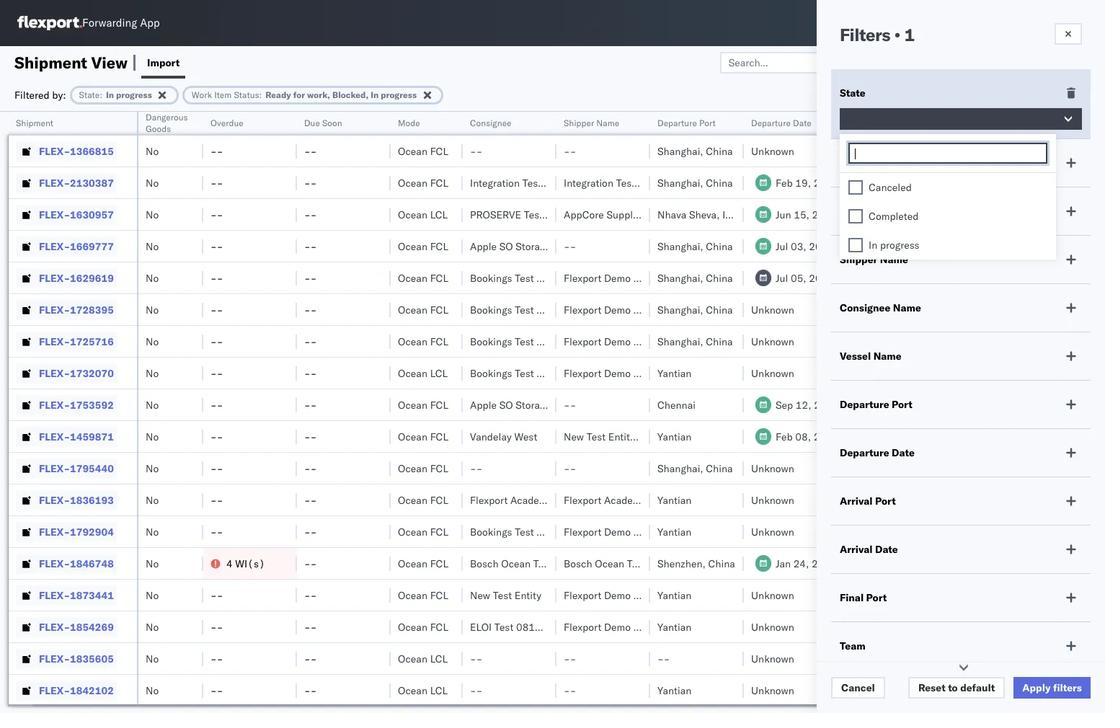 Task type: locate. For each thing, give the bounding box(es) containing it.
entity left 2
[[609, 430, 636, 443]]

flex- down flex-1846748 button
[[39, 589, 70, 602]]

0 horizontal spatial departure port
[[658, 118, 716, 128]]

1 horizontal spatial bosch
[[564, 557, 593, 570]]

date inside button
[[945, 118, 964, 128]]

no for flex-1854269
[[146, 621, 159, 634]]

resize handle column header for departure port
[[727, 112, 745, 714]]

flex- for 1873441
[[39, 589, 70, 602]]

ocean fcl for flex-1629619
[[398, 272, 449, 285]]

flex-1366815 button
[[16, 141, 117, 161]]

0 vertical spatial jan
[[942, 176, 957, 189]]

p
[[1105, 118, 1106, 128]]

1 horizontal spatial 24,
[[960, 176, 976, 189]]

jul left 03,
[[776, 240, 789, 253]]

14 flex- from the top
[[39, 557, 70, 570]]

flex- up the flex-1873441 button
[[39, 557, 70, 570]]

flex- for 2130387
[[39, 176, 70, 189]]

1728395
[[70, 303, 114, 316]]

1 lcl from the top
[[430, 208, 448, 221]]

2 no from the top
[[146, 176, 159, 189]]

2 (do from the top
[[554, 399, 574, 412]]

2022 right 19,
[[814, 176, 839, 189]]

1 horizontal spatial entity
[[609, 430, 636, 443]]

app
[[140, 16, 160, 30]]

flexport demo shipper co. for 1629619
[[564, 272, 686, 285]]

6 flexport demo shipper co. from the top
[[564, 589, 686, 602]]

shipment inside button
[[16, 118, 53, 128]]

7 los from the top
[[1084, 430, 1100, 443]]

los a for 1836193
[[1084, 494, 1106, 507]]

final for final p
[[1084, 118, 1103, 128]]

vessel name
[[840, 350, 902, 363]]

6 los from the top
[[1084, 399, 1100, 412]]

bookings test consignee for flex-1732070
[[470, 367, 585, 380]]

4 co. from the top
[[672, 367, 686, 380]]

academy right inc.
[[605, 494, 647, 507]]

4 wi(s)
[[227, 557, 265, 570]]

ocean for 1836193
[[398, 494, 428, 507]]

1 vertical spatial use)
[[600, 399, 626, 412]]

progress down completed
[[881, 239, 920, 252]]

9 ocean fcl from the top
[[398, 462, 449, 475]]

state up departure date button
[[840, 87, 866, 100]]

soon
[[322, 118, 342, 128]]

a for flex-1728395
[[1102, 303, 1106, 316]]

entity for new test entity 2
[[609, 430, 636, 443]]

2 bookings test consignee from the top
[[470, 303, 585, 316]]

0 vertical spatial mode
[[398, 118, 420, 128]]

final up the "team"
[[840, 592, 864, 605]]

2 vertical spatial arrival
[[840, 543, 873, 556]]

dangerous goods
[[146, 112, 188, 134]]

feb 28, 2023 est
[[942, 430, 1026, 443]]

0 vertical spatial apple so storage (do not use)
[[470, 240, 626, 253]]

6 los a from the top
[[1084, 399, 1106, 412]]

6 a from the top
[[1102, 399, 1106, 412]]

1 horizontal spatial arrival date
[[918, 118, 964, 128]]

10 flex- from the top
[[39, 430, 70, 443]]

1 vertical spatial final
[[840, 592, 864, 605]]

apple so storage (do not use) up 'west'
[[470, 399, 626, 412]]

2022 right 15,
[[813, 208, 838, 221]]

flex- down flex-1366815 button
[[39, 176, 70, 189]]

departure date inside button
[[752, 118, 812, 128]]

flex- up flex-1842102 button
[[39, 653, 70, 666]]

1 ocean fcl from the top
[[398, 145, 449, 158]]

shanghai, china for flex-2130387
[[658, 176, 733, 189]]

los for flex-1753592
[[1084, 399, 1100, 412]]

no for flex-1795440
[[146, 462, 159, 475]]

2022 right 03,
[[810, 240, 835, 253]]

est right 14:00
[[873, 176, 890, 189]]

est right 28,
[[1008, 430, 1026, 443]]

1 vertical spatial apple so storage (do not use)
[[470, 399, 626, 412]]

7 fcl from the top
[[430, 399, 449, 412]]

flex-1836193 button
[[16, 490, 117, 510]]

Search... text field
[[720, 52, 878, 73]]

6 shanghai, china from the top
[[658, 335, 733, 348]]

fcl for flex-1873441
[[430, 589, 449, 602]]

0 vertical spatial so
[[500, 240, 513, 253]]

fcl for flex-1836193
[[430, 494, 449, 507]]

0 vertical spatial entity
[[609, 430, 636, 443]]

in right 18:00
[[869, 239, 878, 252]]

0 horizontal spatial state
[[79, 89, 100, 100]]

1 vertical spatial 24,
[[794, 557, 810, 570]]

0 vertical spatial storage
[[516, 240, 551, 253]]

13 fcl from the top
[[430, 589, 449, 602]]

flex-1728395
[[39, 303, 114, 316]]

1836193
[[70, 494, 114, 507]]

0 horizontal spatial departure date
[[752, 118, 812, 128]]

academy for (sz)
[[605, 494, 647, 507]]

0 horizontal spatial arrival date
[[840, 543, 899, 556]]

0 vertical spatial 24,
[[960, 176, 976, 189]]

use) up new test entity 2
[[600, 399, 626, 412]]

shipment down filtered
[[16, 118, 53, 128]]

progress up dangerous
[[116, 89, 152, 100]]

los a for 1669777
[[1084, 240, 1106, 253]]

ocean fcl for flex-1459871
[[398, 430, 449, 443]]

flex-1846748 button
[[16, 554, 117, 574]]

test for flex-1873441
[[493, 589, 512, 602]]

flex- up flex-1792904 button
[[39, 494, 70, 507]]

flexport for 1732070
[[564, 367, 602, 380]]

departure port inside button
[[658, 118, 716, 128]]

test
[[524, 208, 543, 221], [515, 272, 534, 285], [515, 303, 534, 316], [515, 335, 534, 348], [515, 367, 534, 380], [587, 430, 606, 443], [515, 526, 534, 539], [534, 557, 553, 570], [628, 557, 647, 570], [493, 589, 512, 602], [495, 621, 514, 634]]

2 bookings from the top
[[470, 303, 513, 316]]

0 horizontal spatial mode
[[398, 118, 420, 128]]

1 academy from the left
[[511, 494, 553, 507]]

item
[[214, 89, 232, 100]]

0 horizontal spatial shipper name
[[564, 118, 620, 128]]

1 horizontal spatial bosch ocean test
[[564, 557, 647, 570]]

bosch down (us)
[[564, 557, 593, 570]]

1 horizontal spatial :
[[259, 89, 262, 100]]

flex- for 1728395
[[39, 303, 70, 316]]

12 no from the top
[[146, 494, 159, 507]]

los a for 1728395
[[1084, 303, 1106, 316]]

new test entity
[[470, 589, 542, 602]]

1 vertical spatial so
[[500, 399, 513, 412]]

flexport for 1854269
[[564, 621, 602, 634]]

flex- up flex-1795440 button
[[39, 430, 70, 443]]

12 a from the top
[[1102, 589, 1106, 602]]

1 bookings test consignee from the top
[[470, 272, 585, 285]]

2 resize handle column header from the left
[[186, 112, 203, 714]]

jun
[[776, 208, 792, 221]]

5 demo from the top
[[605, 526, 631, 539]]

jan 24, 2023 est
[[776, 557, 858, 570]]

china for flex-1629619
[[707, 272, 733, 285]]

departure inside departure port button
[[658, 118, 698, 128]]

2 co. from the top
[[672, 303, 686, 316]]

8 a from the top
[[1102, 462, 1106, 475]]

0 horizontal spatial jan
[[776, 557, 791, 570]]

shanghai, china for flex-1669777
[[658, 240, 733, 253]]

final inside button
[[1084, 118, 1103, 128]]

blocked,
[[333, 89, 369, 100]]

14 ocean fcl from the top
[[398, 621, 449, 634]]

feb left 19,
[[776, 176, 793, 189]]

(do up new test entity 2
[[554, 399, 574, 412]]

bookings test consignee for flex-1725716
[[470, 335, 585, 348]]

fcl for flex-1846748
[[430, 557, 449, 570]]

jul left 05,
[[776, 272, 789, 285]]

0 horizontal spatial progress
[[116, 89, 152, 100]]

4 flex- from the top
[[39, 240, 70, 253]]

1 horizontal spatial mode
[[840, 157, 867, 170]]

flex- up flex-1846748 button
[[39, 526, 70, 539]]

resize handle column header for shipment
[[120, 112, 137, 714]]

yantian for flex-1854269
[[658, 621, 692, 634]]

flex- down flex-1732070 button
[[39, 399, 70, 412]]

flex- down flex-1630957 button
[[39, 240, 70, 253]]

resize handle column header
[[120, 112, 137, 714], [186, 112, 203, 714], [280, 112, 297, 714], [374, 112, 391, 714], [446, 112, 463, 714], [540, 112, 557, 714], [633, 112, 651, 714], [727, 112, 745, 714], [893, 112, 910, 714], [1059, 112, 1076, 714]]

flex- for 1459871
[[39, 430, 70, 443]]

edt right 13,
[[1003, 272, 1022, 285]]

2023 for feb 08, 2023 est
[[814, 430, 839, 443]]

1 vertical spatial not
[[577, 399, 597, 412]]

in down view
[[106, 89, 114, 100]]

shipper for flex-1792904
[[634, 526, 669, 539]]

fcl for flex-1669777
[[430, 240, 449, 253]]

ocean lcl for flex-1630957
[[398, 208, 448, 221]]

fcl
[[430, 145, 449, 158], [430, 176, 449, 189], [430, 240, 449, 253], [430, 272, 449, 285], [430, 303, 449, 316], [430, 335, 449, 348], [430, 399, 449, 412], [430, 430, 449, 443], [430, 462, 449, 475], [430, 494, 449, 507], [430, 526, 449, 539], [430, 557, 449, 570], [430, 589, 449, 602], [430, 621, 449, 634]]

shanghai, for flex-1629619
[[658, 272, 704, 285]]

los a for 1753592
[[1084, 399, 1106, 412]]

(do for shanghai, china
[[554, 240, 574, 253]]

flex-2130387
[[39, 176, 114, 189]]

edt right client
[[871, 208, 890, 221]]

10 a from the top
[[1102, 526, 1106, 539]]

10 fcl from the top
[[430, 494, 449, 507]]

west
[[515, 430, 538, 443]]

storage down proserve test account
[[516, 240, 551, 253]]

mode
[[398, 118, 420, 128], [840, 157, 867, 170]]

departure date up "arrival port"
[[840, 447, 915, 460]]

est down sep 12, 2022 edt
[[842, 430, 860, 443]]

flex-1795440 button
[[16, 458, 117, 479]]

filters • 1
[[840, 24, 915, 45]]

flex-1630957
[[39, 208, 114, 221]]

(do down account
[[554, 240, 574, 253]]

1 vertical spatial new 
[[1084, 684, 1106, 697]]

0 horizontal spatial bosch
[[470, 557, 499, 570]]

flex- inside button
[[39, 653, 70, 666]]

shipment for shipment
[[16, 118, 53, 128]]

flex-1732070 button
[[16, 363, 117, 383]]

1 bookings from the top
[[470, 272, 513, 285]]

1 vertical spatial entity
[[515, 589, 542, 602]]

academy left (us)
[[511, 494, 553, 507]]

flex-1728395 button
[[16, 300, 117, 320]]

1 flex- from the top
[[39, 145, 70, 158]]

: left ready
[[259, 89, 262, 100]]

2023 for jan 24, 2023 23:30 est
[[978, 176, 1003, 189]]

state : in progress
[[79, 89, 152, 100]]

flex-1842102
[[39, 684, 114, 697]]

list box
[[840, 173, 1057, 260]]

0 vertical spatial apple
[[470, 240, 497, 253]]

jul 05, 2022 edt
[[776, 272, 856, 285]]

date down file
[[945, 118, 964, 128]]

bookings for flex-1629619
[[470, 272, 513, 285]]

flex- down flex-1629619 button
[[39, 303, 70, 316]]

final left p
[[1084, 118, 1103, 128]]

feb left 28,
[[942, 430, 959, 443]]

name
[[597, 118, 620, 128], [872, 205, 900, 218], [881, 253, 909, 266], [894, 302, 922, 315], [874, 350, 902, 363]]

2 horizontal spatial progress
[[881, 239, 920, 252]]

1 vertical spatial jan
[[776, 557, 791, 570]]

by:
[[52, 88, 66, 101]]

15 no from the top
[[146, 589, 159, 602]]

1 horizontal spatial departure port
[[840, 398, 913, 411]]

flex- inside 'button'
[[39, 399, 70, 412]]

use)
[[600, 240, 626, 253], [600, 399, 626, 412]]

bookings test consignee
[[470, 272, 585, 285], [470, 303, 585, 316], [470, 335, 585, 348], [470, 367, 585, 380], [470, 526, 585, 539]]

so down proserve
[[500, 240, 513, 253]]

0 vertical spatial (do
[[554, 240, 574, 253]]

4 fcl from the top
[[430, 272, 449, 285]]

apple so storage (do not use) for chennai
[[470, 399, 626, 412]]

5 los a from the top
[[1084, 367, 1106, 380]]

8 ocean fcl from the top
[[398, 430, 449, 443]]

1842102
[[70, 684, 114, 697]]

flex- up flex-1732070 button
[[39, 335, 70, 348]]

flex- up flex-1836193 button
[[39, 462, 70, 475]]

8 resize handle column header from the left
[[727, 112, 745, 714]]

flex- inside button
[[39, 494, 70, 507]]

so up the vandelay west
[[500, 399, 513, 412]]

0 horizontal spatial bosch ocean test
[[470, 557, 553, 570]]

arrival date down file
[[918, 118, 964, 128]]

shanghai, for flex-2130387
[[658, 176, 704, 189]]

4 a from the top
[[1102, 303, 1106, 316]]

2 apple so storage (do not use) from the top
[[470, 399, 626, 412]]

bosch ocean test down inc.
[[564, 557, 647, 570]]

Search Shipments (/) text field
[[830, 12, 969, 34]]

4 shanghai, from the top
[[658, 272, 704, 285]]

None checkbox
[[849, 209, 864, 224], [849, 238, 864, 253], [849, 209, 864, 224], [849, 238, 864, 253]]

12 los from the top
[[1084, 589, 1100, 602]]

flex-1854269 button
[[16, 617, 117, 637]]

flex- for 1629619
[[39, 272, 70, 285]]

departure inside departure date button
[[752, 118, 791, 128]]

jan 24, 2023 23:30 est
[[942, 176, 1054, 189]]

7 resize handle column header from the left
[[633, 112, 651, 714]]

9 resize handle column header from the left
[[893, 112, 910, 714]]

est up final port
[[840, 557, 858, 570]]

17 flex- from the top
[[39, 653, 70, 666]]

1 apple so storage (do not use) from the top
[[470, 240, 626, 253]]

6 flex- from the top
[[39, 303, 70, 316]]

1629619
[[70, 272, 114, 285]]

1732070
[[70, 367, 114, 380]]

consignee button
[[463, 115, 543, 129]]

5 ocean fcl from the top
[[398, 303, 449, 316]]

1 vertical spatial (do
[[554, 399, 574, 412]]

arrival inside button
[[918, 118, 943, 128]]

date up 19,
[[794, 118, 812, 128]]

11 ocean fcl from the top
[[398, 526, 449, 539]]

los a
[[1084, 145, 1106, 158], [1084, 240, 1106, 253], [1084, 272, 1106, 285], [1084, 303, 1106, 316], [1084, 367, 1106, 380], [1084, 399, 1106, 412], [1084, 430, 1106, 443], [1084, 462, 1106, 475], [1084, 494, 1106, 507], [1084, 526, 1106, 539], [1084, 557, 1106, 570], [1084, 589, 1106, 602], [1084, 621, 1106, 634]]

2 not from the top
[[577, 399, 597, 412]]

filters
[[1054, 682, 1083, 695]]

departure port button
[[651, 115, 730, 129]]

apple so storage (do not use) down account
[[470, 240, 626, 253]]

no for flex-1669777
[[146, 240, 159, 253]]

13 no from the top
[[146, 526, 159, 539]]

9 flex- from the top
[[39, 399, 70, 412]]

arrival
[[918, 118, 943, 128], [840, 495, 873, 508], [840, 543, 873, 556]]

6 demo from the top
[[605, 589, 631, 602]]

2 shanghai, from the top
[[658, 176, 704, 189]]

consignee for flex-1728395
[[537, 303, 585, 316]]

no for flex-1725716
[[146, 335, 159, 348]]

1 apple from the top
[[470, 240, 497, 253]]

1 vertical spatial storage
[[516, 399, 551, 412]]

3 los from the top
[[1084, 272, 1100, 285]]

0 vertical spatial arrival date
[[918, 118, 964, 128]]

14:00
[[842, 176, 870, 189]]

shipment for shipment view
[[14, 52, 87, 73]]

3 los a from the top
[[1084, 272, 1106, 285]]

edt up feb 08, 2023 est at the bottom right
[[842, 399, 861, 412]]

1 co. from the top
[[672, 272, 686, 285]]

sep 12, 2022 edt
[[776, 399, 861, 412]]

4 flexport demo shipper co. from the top
[[564, 367, 686, 380]]

flex- up flex-1835605 button
[[39, 621, 70, 634]]

1 vertical spatial apple
[[470, 399, 497, 412]]

entity up 081801
[[515, 589, 542, 602]]

0 horizontal spatial academy
[[511, 494, 553, 507]]

los a for 1795440
[[1084, 462, 1106, 475]]

flex- down flex-1669777 button
[[39, 272, 70, 285]]

1 vertical spatial shipment
[[16, 118, 53, 128]]

3 no from the top
[[146, 208, 159, 221]]

no for flex-1629619
[[146, 272, 159, 285]]

11 los from the top
[[1084, 557, 1100, 570]]

bosch ocean test up new test entity
[[470, 557, 553, 570]]

appcore
[[564, 208, 604, 221]]

nhava sheva, india
[[658, 208, 746, 221]]

18 no from the top
[[146, 684, 159, 697]]

0 vertical spatial shipper name
[[564, 118, 620, 128]]

0 horizontal spatial :
[[100, 89, 102, 100]]

apple up vandelay
[[470, 399, 497, 412]]

0 vertical spatial final
[[1084, 118, 1103, 128]]

5 no from the top
[[146, 272, 159, 285]]

4 lcl from the top
[[430, 684, 448, 697]]

0 vertical spatial departure date
[[752, 118, 812, 128]]

1 vertical spatial mode
[[840, 157, 867, 170]]

6 yantian from the top
[[658, 621, 692, 634]]

not up new test entity 2
[[577, 399, 597, 412]]

use) down appcore supply ltd
[[600, 240, 626, 253]]

los a for 1366815
[[1084, 145, 1106, 158]]

11 fcl from the top
[[430, 526, 449, 539]]

2 storage from the top
[[516, 399, 551, 412]]

filtered by:
[[14, 88, 66, 101]]

flex- up the flex-1753592 'button'
[[39, 367, 70, 380]]

0 horizontal spatial final
[[840, 592, 864, 605]]

3 a from the top
[[1102, 272, 1106, 285]]

1 horizontal spatial state
[[840, 87, 866, 100]]

import button
[[141, 46, 186, 79]]

flex- for 1795440
[[39, 462, 70, 475]]

vandelay west
[[470, 430, 538, 443]]

3 co. from the top
[[672, 335, 686, 348]]

apple for shanghai, china
[[470, 240, 497, 253]]

0 vertical spatial arrival
[[918, 118, 943, 128]]

arrival date down "arrival port"
[[840, 543, 899, 556]]

test for flex-1732070
[[515, 367, 534, 380]]

None text field
[[854, 148, 1047, 160]]

4 ocean lcl from the top
[[398, 684, 448, 697]]

2 a from the top
[[1102, 240, 1106, 253]]

5 shanghai, china from the top
[[658, 303, 733, 316]]

departure
[[658, 118, 698, 128], [752, 118, 791, 128], [840, 398, 890, 411], [840, 447, 890, 460]]

india
[[723, 208, 746, 221]]

bosch up new test entity
[[470, 557, 499, 570]]

1 vertical spatial shipper name
[[840, 253, 909, 266]]

shanghai, china for flex-1725716
[[658, 335, 733, 348]]

apply
[[1023, 682, 1051, 695]]

apple down proserve
[[470, 240, 497, 253]]

2 los from the top
[[1084, 240, 1100, 253]]

10 los a from the top
[[1084, 526, 1106, 539]]

1 horizontal spatial academy
[[605, 494, 647, 507]]

los for flex-1728395
[[1084, 303, 1100, 316]]

so for chennai
[[500, 399, 513, 412]]

flex- down flex-2130387 button
[[39, 208, 70, 221]]

a for flex-1366815
[[1102, 145, 1106, 158]]

cancel
[[842, 682, 876, 695]]

storage up 'west'
[[516, 399, 551, 412]]

ocean fcl for flex-1725716
[[398, 335, 449, 348]]

progress up 'mode' button
[[381, 89, 417, 100]]

(us)
[[555, 494, 581, 507]]

jan for jan 24, 2023 est
[[776, 557, 791, 570]]

jul left 13,
[[942, 272, 955, 285]]

ocean fcl for flex-1873441
[[398, 589, 449, 602]]

4 ocean fcl from the top
[[398, 272, 449, 285]]

flex- for 1753592
[[39, 399, 70, 412]]

jul for jul 13, 2022 edt
[[942, 272, 955, 285]]

11 no from the top
[[146, 462, 159, 475]]

0 vertical spatial shipment
[[14, 52, 87, 73]]

os button
[[1055, 6, 1089, 40]]

new  for yantian
[[1084, 684, 1106, 697]]

departure port
[[658, 118, 716, 128], [840, 398, 913, 411]]

5 bookings from the top
[[470, 526, 513, 539]]

state right by:
[[79, 89, 100, 100]]

0 vertical spatial not
[[577, 240, 597, 253]]

state
[[840, 87, 866, 100], [79, 89, 100, 100]]

3 fcl from the top
[[430, 240, 449, 253]]

co. for 1728395
[[672, 303, 686, 316]]

in right 'blocked,'
[[371, 89, 379, 100]]

1 ocean lcl from the top
[[398, 208, 448, 221]]

6 co. from the top
[[672, 589, 686, 602]]

departure date down search... text box
[[752, 118, 812, 128]]

3 ocean lcl from the top
[[398, 653, 448, 666]]

feb left "08,"
[[776, 430, 793, 443]]

demo for 1792904
[[605, 526, 631, 539]]

flex-1836193
[[39, 494, 114, 507]]

1 horizontal spatial departure date
[[840, 447, 915, 460]]

05,
[[791, 272, 807, 285]]

6 resize handle column header from the left
[[540, 112, 557, 714]]

2 flex- from the top
[[39, 176, 70, 189]]

5 resize handle column header from the left
[[446, 112, 463, 714]]

co. for 1792904
[[672, 526, 686, 539]]

file exception button
[[937, 52, 1036, 73], [937, 52, 1036, 73]]

2 horizontal spatial in
[[869, 239, 878, 252]]

0 horizontal spatial 24,
[[794, 557, 810, 570]]

vessel
[[840, 350, 872, 363]]

2130387
[[70, 176, 114, 189]]

1725716
[[70, 335, 114, 348]]

0 vertical spatial use)
[[600, 240, 626, 253]]

1 horizontal spatial final
[[1084, 118, 1103, 128]]

flex-1732070
[[39, 367, 114, 380]]

7 demo from the top
[[605, 621, 631, 634]]

list box containing canceled
[[840, 173, 1057, 260]]

2 yantian from the top
[[658, 430, 692, 443]]

2022 right 05,
[[810, 272, 835, 285]]

: down view
[[100, 89, 102, 100]]

ocean for 1873441
[[398, 589, 428, 602]]

0 vertical spatial departure port
[[658, 118, 716, 128]]

canceled
[[869, 181, 913, 194]]

7 los a from the top
[[1084, 430, 1106, 443]]

13 ocean fcl from the top
[[398, 589, 449, 602]]

feb for feb 19, 2022 14:00 est
[[776, 176, 793, 189]]

not down appcore
[[577, 240, 597, 253]]

(sz)
[[649, 494, 674, 507]]

2 shanghai, china from the top
[[658, 176, 733, 189]]

test for flex-1629619
[[515, 272, 534, 285]]

:
[[100, 89, 102, 100], [259, 89, 262, 100]]

test for flex-1792904
[[515, 526, 534, 539]]

los a for 1629619
[[1084, 272, 1106, 285]]

date up "arrival port"
[[892, 447, 915, 460]]

0 vertical spatial new 
[[1084, 335, 1106, 348]]

not
[[577, 240, 597, 253], [577, 399, 597, 412]]

supply
[[607, 208, 638, 221]]

2022 right 13,
[[976, 272, 1001, 285]]

proserve test account
[[470, 208, 584, 221]]

13 los a from the top
[[1084, 621, 1106, 634]]

flex- for 1846748
[[39, 557, 70, 570]]

demo for 1732070
[[605, 367, 631, 380]]

10 resize handle column header from the left
[[1059, 112, 1076, 714]]

flex-2130387 button
[[16, 173, 117, 193]]

2 apple from the top
[[470, 399, 497, 412]]

flex- down the 'shipment' button
[[39, 145, 70, 158]]

progress
[[116, 89, 152, 100], [381, 89, 417, 100], [881, 239, 920, 252]]

los for flex-1873441
[[1084, 589, 1100, 602]]

flex-1725716
[[39, 335, 114, 348]]

2 ocean fcl from the top
[[398, 176, 449, 189]]

flex-1366815
[[39, 145, 114, 158]]

jul for jul 05, 2022 edt
[[776, 272, 789, 285]]

0 horizontal spatial entity
[[515, 589, 542, 602]]

departure date button
[[745, 115, 896, 129]]

est for jan 24, 2023 est
[[840, 557, 858, 570]]

None checkbox
[[849, 180, 864, 195]]

bookings
[[470, 272, 513, 285], [470, 303, 513, 316], [470, 335, 513, 348], [470, 367, 513, 380], [470, 526, 513, 539]]

ocean fcl for flex-1795440
[[398, 462, 449, 475]]

shipment up by:
[[14, 52, 87, 73]]

2022 right 12,
[[815, 399, 840, 412]]

4 yantian from the top
[[658, 526, 692, 539]]

co. for 1725716
[[672, 335, 686, 348]]

edt down 18:00
[[837, 272, 856, 285]]

5 shanghai, from the top
[[658, 303, 704, 316]]

1 yantian from the top
[[658, 367, 692, 380]]

flexport demo shipper co. for 1732070
[[564, 367, 686, 380]]

los a for 1792904
[[1084, 526, 1106, 539]]

a for flex-1795440
[[1102, 462, 1106, 475]]

flex- down flex-1835605 button
[[39, 684, 70, 697]]

ocean fcl for flex-2130387
[[398, 176, 449, 189]]

1 horizontal spatial jan
[[942, 176, 957, 189]]

lcl for flex-1835605
[[430, 653, 448, 666]]

2 demo from the top
[[605, 303, 631, 316]]

flex-
[[39, 145, 70, 158], [39, 176, 70, 189], [39, 208, 70, 221], [39, 240, 70, 253], [39, 272, 70, 285], [39, 303, 70, 316], [39, 335, 70, 348], [39, 367, 70, 380], [39, 399, 70, 412], [39, 430, 70, 443], [39, 462, 70, 475], [39, 494, 70, 507], [39, 526, 70, 539], [39, 557, 70, 570], [39, 589, 70, 602], [39, 621, 70, 634], [39, 653, 70, 666], [39, 684, 70, 697]]



Task type: describe. For each thing, give the bounding box(es) containing it.
flex-1846748
[[39, 557, 114, 570]]

flex-1669777 button
[[16, 236, 117, 256]]

co. for 1873441
[[672, 589, 686, 602]]

completed
[[869, 210, 919, 223]]

consignee for flex-1732070
[[537, 367, 585, 380]]

nhava
[[658, 208, 687, 221]]

los for flex-1732070
[[1084, 367, 1100, 380]]

ltd
[[641, 208, 656, 221]]

flexport for 1836193
[[564, 494, 602, 507]]

feb 08, 2023 est
[[776, 430, 860, 443]]

ocean fcl for flex-1836193
[[398, 494, 449, 507]]

date down "arrival port"
[[876, 543, 899, 556]]

flex-1459871
[[39, 430, 114, 443]]

08,
[[796, 430, 812, 443]]

flex-1842102 button
[[16, 681, 117, 701]]

yantian for flex-1792904
[[658, 526, 692, 539]]

los for flex-1854269
[[1084, 621, 1100, 634]]

shanghai, china for flex-1728395
[[658, 303, 733, 316]]

shipper for flex-1854269
[[634, 621, 669, 634]]

chennai
[[658, 399, 696, 412]]

no for flex-1873441
[[146, 589, 159, 602]]

flex-1835605 button
[[16, 649, 117, 669]]

1 horizontal spatial shipper name
[[840, 253, 909, 266]]

ocean for 1842102
[[398, 684, 428, 697]]

bookings test consignee for flex-1629619
[[470, 272, 585, 285]]

2022 for 19,
[[814, 176, 839, 189]]

feb 19, 2022 14:00 est
[[776, 176, 890, 189]]

ocean for 1795440
[[398, 462, 428, 475]]

resize handle column header for arrival date
[[1059, 112, 1076, 714]]

los for flex-1629619
[[1084, 272, 1100, 285]]

4 resize handle column header from the left
[[374, 112, 391, 714]]

1 bosch from the left
[[470, 557, 499, 570]]

reset to default button
[[909, 677, 1006, 699]]

appcore supply ltd
[[564, 208, 656, 221]]

import
[[147, 56, 180, 69]]

apply filters button
[[1015, 677, 1092, 699]]

flex- for 1854269
[[39, 621, 70, 634]]

1366815
[[70, 145, 114, 158]]

flex-1873441
[[39, 589, 114, 602]]

shanghai, for flex-1795440
[[658, 462, 704, 475]]

shipment view
[[14, 52, 128, 73]]

shanghai, china for flex-1366815
[[658, 145, 733, 158]]

2022 for 03,
[[810, 240, 835, 253]]

2022 for 05,
[[810, 272, 835, 285]]

12,
[[796, 399, 812, 412]]

1 vertical spatial departure date
[[840, 447, 915, 460]]

flex-1629619
[[39, 272, 114, 285]]

flexport academy (sz) ltd.
[[564, 494, 694, 507]]

ocean fcl for flex-1366815
[[398, 145, 449, 158]]

1854269
[[70, 621, 114, 634]]

client
[[840, 205, 870, 218]]

forwarding app link
[[17, 16, 160, 30]]

ocean for 1725716
[[398, 335, 428, 348]]

feb for feb 08, 2023 est
[[776, 430, 793, 443]]

no for flex-1459871
[[146, 430, 159, 443]]

2022 for 13,
[[976, 272, 1001, 285]]

jan for jan 24, 2023 23:30 est
[[942, 176, 957, 189]]

15:30
[[840, 208, 869, 221]]

yantian for flex-1836193
[[658, 494, 692, 507]]

dangerous
[[146, 112, 188, 123]]

co. for 1629619
[[672, 272, 686, 285]]

flex-1873441 button
[[16, 585, 117, 606]]

filtered
[[14, 88, 50, 101]]

file
[[959, 56, 977, 69]]

date inside button
[[794, 118, 812, 128]]

los for flex-1795440
[[1084, 462, 1100, 475]]

1459871
[[70, 430, 114, 443]]

0 horizontal spatial in
[[106, 89, 114, 100]]

consignee name
[[840, 302, 922, 315]]

shipment button
[[9, 115, 123, 129]]

forwarding
[[82, 16, 137, 30]]

est for feb 28, 2023 est
[[1008, 430, 1026, 443]]

consignee for flex-1792904
[[537, 526, 585, 539]]

1 bosch ocean test from the left
[[470, 557, 553, 570]]

name inside button
[[597, 118, 620, 128]]

23:30
[[1006, 176, 1034, 189]]

los for flex-1846748
[[1084, 557, 1100, 570]]

fcl for flex-2130387
[[430, 176, 449, 189]]

flex-1792904
[[39, 526, 114, 539]]

mode inside button
[[398, 118, 420, 128]]

demo for 1728395
[[605, 303, 631, 316]]

due soon
[[304, 118, 342, 128]]

los a for 1873441
[[1084, 589, 1106, 602]]

apple for chennai
[[470, 399, 497, 412]]

flexport for 1725716
[[564, 335, 602, 348]]

los for flex-1459871
[[1084, 430, 1100, 443]]

demo for 1629619
[[605, 272, 631, 285]]

ocean for 2130387
[[398, 176, 428, 189]]

flexport. image
[[17, 16, 82, 30]]

consignee inside button
[[470, 118, 512, 128]]

1835605
[[70, 653, 114, 666]]

arrival date inside arrival date button
[[918, 118, 964, 128]]

est right 23:30
[[1037, 176, 1054, 189]]

overdue
[[211, 118, 244, 128]]

2 bosch from the left
[[564, 557, 593, 570]]

shanghai, for flex-1366815
[[658, 145, 704, 158]]

resize handle column header for dangerous goods
[[186, 112, 203, 714]]

rotte
[[1084, 176, 1106, 189]]

port inside button
[[700, 118, 716, 128]]

no for flex-1728395
[[146, 303, 159, 316]]

edt right 18:00
[[868, 240, 887, 253]]

arrival date button
[[910, 115, 1062, 129]]

flex- for 1725716
[[39, 335, 70, 348]]

no for flex-1366815
[[146, 145, 159, 158]]

los a for 1732070
[[1084, 367, 1106, 380]]

shipper name inside button
[[564, 118, 620, 128]]

shenzhen,
[[658, 557, 706, 570]]

bookings test consignee for flex-1728395
[[470, 303, 585, 316]]

2
[[638, 430, 645, 443]]

resize handle column header for consignee
[[540, 112, 557, 714]]

shipper inside button
[[564, 118, 595, 128]]

ocean for 1366815
[[398, 145, 428, 158]]

for
[[293, 89, 305, 100]]

ocean for 1669777
[[398, 240, 428, 253]]

2 : from the left
[[259, 89, 262, 100]]

1 horizontal spatial in
[[371, 89, 379, 100]]

ocean for 1728395
[[398, 303, 428, 316]]

yantian for flex-1732070
[[658, 367, 692, 380]]

ocean fcl for flex-1854269
[[398, 621, 449, 634]]

eloi
[[470, 621, 492, 634]]

18:00
[[837, 240, 866, 253]]

shanghai, for flex-1669777
[[658, 240, 704, 253]]

apply filters
[[1023, 682, 1083, 695]]

los for flex-1366815
[[1084, 145, 1100, 158]]

no for flex-1630957
[[146, 208, 159, 221]]

flex-1795440
[[39, 462, 114, 475]]

no for flex-1835605
[[146, 653, 159, 666]]

shipper name button
[[557, 115, 636, 129]]

so for shanghai, china
[[500, 240, 513, 253]]

a for flex-1459871
[[1102, 430, 1106, 443]]

flexport demo shipper co. for 1725716
[[564, 335, 686, 348]]

flex-1629619 button
[[16, 268, 117, 288]]

2 bosch ocean test from the left
[[564, 557, 647, 570]]

flexport demo shipper co. for 1873441
[[564, 589, 686, 602]]

yantian for flex-1842102
[[658, 684, 692, 697]]

03,
[[791, 240, 807, 253]]

a for flex-1846748
[[1102, 557, 1106, 570]]

no for flex-1732070
[[146, 367, 159, 380]]

in progress
[[869, 239, 920, 252]]

lcl for flex-1630957
[[430, 208, 448, 221]]

1 horizontal spatial progress
[[381, 89, 417, 100]]

flex-1835605
[[39, 653, 114, 666]]

081801
[[517, 621, 554, 634]]

shipper for flex-1725716
[[634, 335, 669, 348]]

consignee for flex-1725716
[[537, 335, 585, 348]]

demo for 1854269
[[605, 621, 631, 634]]

1 : from the left
[[100, 89, 102, 100]]

work item status : ready for work, blocked, in progress
[[192, 89, 417, 100]]

shipper for flex-1629619
[[634, 272, 669, 285]]

client name
[[840, 205, 900, 218]]

mode button
[[391, 115, 449, 129]]

1795440
[[70, 462, 114, 475]]

jul 13, 2022 edt
[[942, 272, 1022, 285]]

1
[[905, 24, 915, 45]]

ocean for 1846748
[[398, 557, 428, 570]]

shanghai, for flex-1728395
[[658, 303, 704, 316]]

sep
[[776, 399, 794, 412]]

fcl for flex-1366815
[[430, 145, 449, 158]]

demo for 1725716
[[605, 335, 631, 348]]

china for flex-1728395
[[707, 303, 733, 316]]

3 resize handle column header from the left
[[280, 112, 297, 714]]

ltd.
[[676, 494, 694, 507]]

1 vertical spatial arrival date
[[840, 543, 899, 556]]

shenzhen, china
[[658, 557, 736, 570]]

jul 03, 2022 18:00 edt
[[776, 240, 887, 253]]

13,
[[957, 272, 973, 285]]

flexport demo shipper co. for 1728395
[[564, 303, 686, 316]]

flex-1459871 button
[[16, 427, 117, 447]]

flexport for 1873441
[[564, 589, 602, 602]]

ocean for 1753592
[[398, 399, 428, 412]]

1846748
[[70, 557, 114, 570]]

bookings for flex-1732070
[[470, 367, 513, 380]]

flex-1792904 button
[[16, 522, 117, 542]]

1 vertical spatial departure port
[[840, 398, 913, 411]]

•
[[895, 24, 901, 45]]

state for state : in progress
[[79, 89, 100, 100]]

consignee for flex-1629619
[[537, 272, 585, 285]]

bookings for flex-1728395
[[470, 303, 513, 316]]

1 vertical spatial arrival
[[840, 495, 873, 508]]

file exception
[[959, 56, 1027, 69]]

resize handle column header for mode
[[446, 112, 463, 714]]



Task type: vqa. For each thing, say whether or not it's contained in the screenshot.
Flex-1366815
yes



